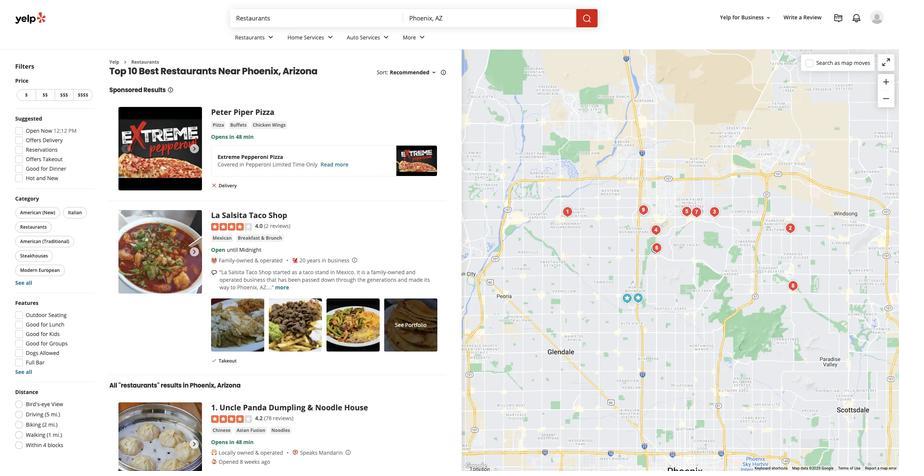 Task type: describe. For each thing, give the bounding box(es) containing it.
now
[[41, 127, 52, 134]]

$$
[[43, 92, 48, 98]]

recommended button
[[390, 69, 437, 76]]

(5
[[45, 411, 49, 419]]

$$ button
[[36, 89, 55, 101]]

zoom out image
[[882, 94, 891, 103]]

results
[[144, 86, 166, 95]]

©2023
[[810, 467, 821, 471]]

all "restaurants" results in phoenix, arizona
[[109, 382, 241, 391]]

chicken wings
[[253, 122, 286, 129]]

(new)
[[42, 210, 55, 216]]

terms
[[839, 467, 849, 471]]

good for good for dinner
[[26, 165, 39, 172]]

peter
[[211, 107, 232, 118]]

operated inside "la salsita taco shop started as a taco stand in mexico. it is a family-owned and operated business that has been passed down through the generations and made its way to phoenix, az.…"
[[220, 277, 242, 284]]

yelp for the yelp link
[[109, 59, 119, 65]]

4 star rating image
[[211, 223, 252, 231]]

hot
[[26, 175, 35, 182]]

la salsita taco shop
[[211, 211, 287, 221]]

locally owned & operated
[[219, 450, 283, 457]]

american (traditional) button
[[15, 236, 74, 248]]

16 speech v2 image
[[211, 270, 217, 276]]

pizza inside button
[[213, 122, 224, 129]]

see all button for category
[[15, 280, 32, 287]]

see all for features
[[15, 369, 32, 376]]

see all button for features
[[15, 369, 32, 376]]

group containing category
[[14, 195, 94, 287]]

0 vertical spatial takeout
[[43, 156, 63, 163]]

noodles
[[272, 428, 290, 434]]

previous image
[[122, 440, 131, 450]]

slideshow element for peter
[[119, 107, 202, 191]]

a right is
[[367, 269, 370, 276]]

$$$$ button
[[73, 89, 93, 101]]

momma's soul fish & chicken image
[[649, 223, 664, 238]]

american for american (new)
[[20, 210, 41, 216]]

within
[[26, 442, 42, 449]]

chinese
[[213, 428, 231, 434]]

for for dinner
[[41, 165, 48, 172]]

owned for speaks mandarin
[[237, 450, 254, 457]]

24 chevron down v2 image for auto services
[[382, 33, 391, 42]]

1 horizontal spatial as
[[835, 59, 840, 66]]

for for lunch
[[41, 321, 48, 329]]

joe's tacos image
[[680, 204, 695, 219]]

keyboard
[[755, 467, 771, 471]]

buffets
[[230, 122, 247, 129]]

lucky's burgers & shakes image
[[650, 241, 665, 256]]

price group
[[15, 77, 94, 103]]

in right years
[[322, 257, 326, 264]]

extreme
[[218, 154, 240, 161]]

allowed
[[40, 350, 59, 357]]

data
[[801, 467, 809, 471]]

chicken wings button
[[251, 122, 287, 129]]

the
[[358, 277, 366, 284]]

20 years in business
[[300, 257, 350, 264]]

breakfast & brunch
[[238, 235, 282, 242]]

american (new) button
[[15, 207, 60, 219]]

map region
[[408, 8, 900, 472]]

open for sponsored results
[[211, 246, 225, 254]]

in down buffets button on the left
[[229, 134, 235, 141]]

search image
[[583, 14, 592, 23]]

opens in 48 min for 1st "next" image from the bottom of the page
[[211, 439, 254, 446]]

24 chevron down v2 image for restaurants
[[266, 33, 276, 42]]

uncle panda dumpling & noodle house image
[[119, 403, 202, 472]]

recommended
[[390, 69, 430, 76]]

taco for la salsita taco shop
[[249, 211, 267, 221]]

1
[[211, 403, 216, 413]]

16 locally owned v2 image
[[211, 450, 217, 456]]

mi.) for biking (2 mi.)
[[48, 422, 58, 429]]

mexican
[[213, 235, 232, 242]]

through
[[336, 277, 356, 284]]

full
[[26, 359, 35, 367]]

as inside "la salsita taco shop started as a taco stand in mexico. it is a family-owned and operated business that has been passed down through the generations and made its way to phoenix, az.…"
[[292, 269, 297, 276]]

open until midnight
[[211, 246, 261, 254]]

restaurants button
[[15, 222, 52, 233]]

open now 12:12 pm
[[26, 127, 77, 134]]

moves
[[854, 59, 871, 66]]

italian
[[68, 210, 82, 216]]

operated for family-owned & operated
[[260, 257, 283, 264]]

see for features
[[15, 369, 24, 376]]

0 vertical spatial peter piper pizza image
[[119, 107, 202, 191]]

4.2 (78 reviews)
[[255, 415, 294, 423]]

salsita for "la
[[229, 269, 244, 276]]

1 horizontal spatial business
[[328, 257, 350, 264]]

in right results
[[183, 382, 189, 391]]

uncle
[[220, 403, 241, 413]]

owned inside "la salsita taco shop started as a taco stand in mexico. it is a family-owned and operated business that has been passed down through the generations and made its way to phoenix, az.…"
[[388, 269, 405, 276]]

auto services
[[347, 34, 380, 41]]

good for kids
[[26, 331, 60, 338]]

restaurants inside the business categories element
[[235, 34, 265, 41]]

stand
[[315, 269, 329, 276]]

(2 for reviews)
[[264, 223, 269, 230]]

brunch
[[266, 235, 282, 242]]

dogs
[[26, 350, 38, 357]]

open for filters
[[26, 127, 39, 134]]

terms of use link
[[839, 467, 861, 471]]

4.0 (2 reviews)
[[255, 223, 291, 230]]

0 vertical spatial pepperoni
[[241, 154, 269, 161]]

"la
[[220, 269, 227, 276]]

3 slideshow element from the top
[[119, 403, 202, 472]]

taco for "la salsita taco shop started as a taco stand in mexico. it is a family-owned and operated business that has been passed down through the generations and made its way to phoenix, az.…"
[[246, 269, 258, 276]]

banh mi bistro vietnamese eatery image
[[637, 203, 652, 218]]

keyboard shortcuts
[[755, 467, 788, 471]]

$
[[25, 92, 28, 98]]

& inside button
[[261, 235, 265, 242]]

see portfolio link
[[384, 299, 438, 352]]

4.0
[[255, 223, 263, 230]]

within 4 blocks
[[26, 442, 63, 449]]

has
[[278, 277, 287, 284]]

extreme pepperoni pizza covered in pepperoni limited time only read more
[[218, 154, 349, 168]]

operated for locally owned & operated
[[261, 450, 283, 457]]

more inside extreme pepperoni pizza covered in pepperoni limited time only read more
[[335, 161, 349, 168]]

read
[[321, 161, 334, 168]]

bird's-eye view
[[26, 401, 63, 408]]

group containing features
[[13, 300, 94, 376]]

1 horizontal spatial restaurants link
[[229, 27, 282, 49]]

new
[[47, 175, 58, 182]]

offers for offers takeout
[[26, 156, 41, 163]]

uncle panda dumpling & noodle house image
[[560, 205, 576, 220]]

group containing suggested
[[13, 115, 94, 185]]

best
[[139, 65, 159, 78]]

noodles button
[[270, 427, 292, 435]]

business
[[742, 14, 764, 21]]

that
[[267, 277, 277, 284]]

business inside "la salsita taco shop started as a taco stand in mexico. it is a family-owned and operated business that has been passed down through the generations and made its way to phoenix, az.…"
[[244, 277, 265, 284]]

review
[[804, 14, 822, 21]]

top 10 best restaurants near phoenix, arizona
[[109, 65, 318, 78]]

in up locally
[[229, 439, 235, 446]]

noodle
[[315, 403, 343, 413]]

phoenix, inside "la salsita taco shop started as a taco stand in mexico. it is a family-owned and operated business that has been passed down through the generations and made its way to phoenix, az.…"
[[237, 284, 259, 291]]

option group containing distance
[[13, 389, 94, 452]]

top
[[109, 65, 126, 78]]

az.…"
[[260, 284, 274, 291]]

0 vertical spatial and
[[36, 175, 46, 182]]

48 for 3rd slideshow element from the top
[[236, 439, 242, 446]]

16 checkmark v2 image
[[211, 358, 217, 364]]

chinese button
[[211, 427, 232, 435]]

all for features
[[26, 369, 32, 376]]

error
[[889, 467, 897, 471]]

uncle panda dumpling & noodle house link
[[220, 403, 368, 413]]

16 speaks mandarin v2 image
[[293, 450, 299, 456]]

opens in 48 min for "next" image for peter
[[211, 134, 254, 141]]

pizza link
[[211, 122, 226, 129]]

16 flame v2 image
[[211, 459, 217, 466]]

(2 for mi.)
[[42, 422, 47, 429]]

min for 1st "next" image from the bottom of the page
[[243, 439, 254, 446]]

$$$ button
[[55, 89, 73, 101]]

distance
[[15, 389, 38, 396]]

1 vertical spatial restaurants link
[[131, 59, 159, 65]]

24 chevron down v2 image for home services
[[326, 33, 335, 42]]

american for american (traditional)
[[20, 239, 41, 245]]

christina o. image
[[871, 10, 884, 24]]

speaks mandarin
[[300, 450, 343, 457]]

all for category
[[26, 280, 32, 287]]

$$$
[[60, 92, 68, 98]]

$ button
[[17, 89, 36, 101]]

min for "next" image for peter
[[243, 134, 254, 141]]

offers takeout
[[26, 156, 63, 163]]

1 vertical spatial takeout
[[219, 358, 237, 365]]

asian fusion
[[237, 428, 265, 434]]

1 vertical spatial more
[[275, 284, 289, 291]]

0 vertical spatial phoenix,
[[242, 65, 281, 78]]

walking (1 mi.)
[[26, 432, 62, 439]]

more link
[[275, 284, 289, 291]]

yelp for business
[[721, 14, 764, 21]]

1 . uncle panda dumpling & noodle house
[[211, 403, 368, 413]]

0 vertical spatial delivery
[[43, 137, 63, 144]]

see for category
[[15, 280, 24, 287]]

features
[[15, 300, 38, 307]]

mi.) for driving (5 mi.)
[[51, 411, 60, 419]]

good for good for kids
[[26, 331, 39, 338]]

american (new)
[[20, 210, 55, 216]]

& up weeks
[[255, 450, 259, 457]]



Task type: vqa. For each thing, say whether or not it's contained in the screenshot.
the Embed Collection Report Collection
no



Task type: locate. For each thing, give the bounding box(es) containing it.
"restaurants"
[[118, 382, 160, 391]]

for down good for kids
[[41, 340, 48, 348]]

search
[[817, 59, 834, 66]]

1 vertical spatial american
[[20, 239, 41, 245]]

1 vertical spatial (2
[[42, 422, 47, 429]]

(1
[[47, 432, 51, 439]]

family-
[[219, 257, 237, 264]]

slideshow element for la
[[119, 211, 202, 294]]

2 opens from the top
[[211, 439, 228, 446]]

for for business
[[733, 14, 740, 21]]

24 chevron down v2 image inside auto services link
[[382, 33, 391, 42]]

1 vertical spatial opens
[[211, 439, 228, 446]]

3 next image from the top
[[190, 440, 199, 450]]

salsita
[[222, 211, 247, 221], [229, 269, 244, 276]]

0 vertical spatial see all
[[15, 280, 32, 287]]

offers for offers delivery
[[26, 137, 41, 144]]

yelp inside 'button'
[[721, 14, 732, 21]]

0 vertical spatial 16 info v2 image
[[441, 70, 447, 76]]

breakfast
[[238, 235, 260, 242]]

0 horizontal spatial arizona
[[217, 382, 241, 391]]

1 vertical spatial and
[[406, 269, 416, 276]]

auto
[[347, 34, 359, 41]]

10
[[128, 65, 137, 78]]

0 horizontal spatial open
[[26, 127, 39, 134]]

american
[[20, 210, 41, 216], [20, 239, 41, 245]]

48 down buffets button on the left
[[236, 134, 242, 141]]

la salsita taco shop image
[[648, 242, 663, 257]]

(traditional)
[[42, 239, 69, 245]]

mexican button
[[211, 235, 233, 242]]

down
[[321, 277, 335, 284]]

3 good from the top
[[26, 331, 39, 338]]

1 vertical spatial phoenix,
[[237, 284, 259, 291]]

view
[[52, 401, 63, 408]]

yelp left 16 chevron right v2 image
[[109, 59, 119, 65]]

chinese link
[[211, 427, 232, 435]]

1 horizontal spatial map
[[881, 467, 888, 471]]

see all down full
[[15, 369, 32, 376]]

mandarin
[[319, 450, 343, 457]]

as right search at the top
[[835, 59, 840, 66]]

all down full
[[26, 369, 32, 376]]

0 vertical spatial all
[[26, 280, 32, 287]]

1 min from the top
[[243, 134, 254, 141]]

1 horizontal spatial yelp
[[721, 14, 732, 21]]

4.2 star rating image
[[211, 416, 252, 423]]

been
[[288, 277, 301, 284]]

1 good from the top
[[26, 165, 39, 172]]

0 vertical spatial mi.)
[[51, 411, 60, 419]]

1 none field from the left
[[236, 14, 397, 22]]

google image
[[464, 462, 489, 472]]

16 close v2 image
[[211, 183, 217, 189]]

pizza up chicken
[[256, 107, 275, 118]]

1 vertical spatial 16 info v2 image
[[167, 87, 173, 93]]

1 horizontal spatial (2
[[264, 223, 269, 230]]

1 vertical spatial see all
[[15, 369, 32, 376]]

dogs allowed
[[26, 350, 59, 357]]

1 next image from the top
[[190, 145, 199, 154]]

arizona down home
[[283, 65, 318, 78]]

2 see all from the top
[[15, 369, 32, 376]]

16 family owned v2 image
[[211, 258, 217, 264]]

2 vertical spatial pizza
[[270, 154, 283, 161]]

american down category
[[20, 210, 41, 216]]

restaurants
[[235, 34, 265, 41], [131, 59, 159, 65], [161, 65, 217, 78], [20, 224, 47, 231]]

speaks
[[300, 450, 318, 457]]

for down the offers takeout
[[41, 165, 48, 172]]

2 48 from the top
[[236, 439, 242, 446]]

services right home
[[304, 34, 324, 41]]

previous image for peter piper pizza
[[122, 145, 131, 154]]

services for auto services
[[360, 34, 380, 41]]

good for good for groups
[[26, 340, 39, 348]]

more
[[335, 161, 349, 168], [275, 284, 289, 291]]

arizona
[[283, 65, 318, 78], [217, 382, 241, 391]]

it
[[357, 269, 360, 276]]

business
[[328, 257, 350, 264], [244, 277, 265, 284]]

2 vertical spatial phoenix,
[[190, 382, 216, 391]]

american down "restaurants" button
[[20, 239, 41, 245]]

info icon image
[[352, 258, 358, 264], [352, 258, 358, 264], [345, 450, 351, 456], [345, 450, 351, 456]]

1 horizontal spatial arizona
[[283, 65, 318, 78]]

0 vertical spatial see
[[15, 280, 24, 287]]

1 vertical spatial all
[[26, 369, 32, 376]]

opens down pizza button
[[211, 134, 228, 141]]

mexico.
[[336, 269, 356, 276]]

0 vertical spatial opens
[[211, 134, 228, 141]]

user actions element
[[714, 9, 895, 56]]

asian fusion button
[[235, 427, 267, 435]]

and right hot
[[36, 175, 46, 182]]

4 good from the top
[[26, 340, 39, 348]]

yelp
[[721, 14, 732, 21], [109, 59, 119, 65]]

next image
[[190, 145, 199, 154], [190, 248, 199, 257], [190, 440, 199, 450]]

opens in 48 min down buffets button on the left
[[211, 134, 254, 141]]

terms of use
[[839, 467, 861, 471]]

more
[[403, 34, 416, 41]]

salsita right "la
[[229, 269, 244, 276]]

shop inside "la salsita taco shop started as a taco stand in mexico. it is a family-owned and operated business that has been passed down through the generations and made its way to phoenix, az.…"
[[259, 269, 272, 276]]

open up 16 family owned v2 image
[[211, 246, 225, 254]]

time
[[293, 161, 305, 168]]

owned for 20 years in business
[[237, 257, 253, 264]]

for for groups
[[41, 340, 48, 348]]

business categories element
[[229, 27, 884, 49]]

category
[[15, 195, 39, 202]]

0 vertical spatial restaurants link
[[229, 27, 282, 49]]

operated up started
[[260, 257, 283, 264]]

0 vertical spatial map
[[842, 59, 853, 66]]

0 vertical spatial arizona
[[283, 65, 318, 78]]

1 vertical spatial salsita
[[229, 269, 244, 276]]

16 info v2 image right results
[[167, 87, 173, 93]]

0 horizontal spatial delivery
[[43, 137, 63, 144]]

2 min from the top
[[243, 439, 254, 446]]

0 vertical spatial operated
[[260, 257, 283, 264]]

outdoor seating
[[26, 312, 67, 319]]

1 vertical spatial map
[[881, 467, 888, 471]]

good for dinner
[[26, 165, 66, 172]]

pizza inside extreme pepperoni pizza covered in pepperoni limited time only read more
[[270, 154, 283, 161]]

0 horizontal spatial takeout
[[43, 156, 63, 163]]

0 horizontal spatial 24 chevron down v2 image
[[266, 33, 276, 42]]

1 see all button from the top
[[15, 280, 32, 287]]

see down modern
[[15, 280, 24, 287]]

1 opens in 48 min from the top
[[211, 134, 254, 141]]

taco up 4.0
[[249, 211, 267, 221]]

in inside extreme pepperoni pizza covered in pepperoni limited time only read more
[[240, 161, 244, 168]]

1 48 from the top
[[236, 134, 242, 141]]

salsita up 4 star rating "image"
[[222, 211, 247, 221]]

report a map error link
[[866, 467, 897, 471]]

2 none field from the left
[[410, 14, 571, 22]]

2 previous image from the top
[[122, 248, 131, 257]]

map
[[842, 59, 853, 66], [881, 467, 888, 471]]

2 slideshow element from the top
[[119, 211, 202, 294]]

good up dogs
[[26, 340, 39, 348]]

takeout up dinner
[[43, 156, 63, 163]]

salsita inside "la salsita taco shop started as a taco stand in mexico. it is a family-owned and operated business that has been passed down through the generations and made its way to phoenix, az.…"
[[229, 269, 244, 276]]

noodles link
[[270, 427, 292, 435]]

my spot mediterranean grill image
[[707, 205, 723, 220]]

0 vertical spatial open
[[26, 127, 39, 134]]

0 horizontal spatial yelp
[[109, 59, 119, 65]]

shop for "la salsita taco shop started as a taco stand in mexico. it is a family-owned and operated business that has been passed down through the generations and made its way to phoenix, az.…"
[[259, 269, 272, 276]]

16 chevron down v2 image
[[431, 70, 437, 76]]

24 chevron down v2 image inside home services link
[[326, 33, 335, 42]]

fire at will image
[[786, 279, 801, 294]]

1 vertical spatial owned
[[388, 269, 405, 276]]

group
[[878, 74, 895, 108], [13, 115, 94, 185], [14, 195, 94, 287], [13, 300, 94, 376]]

services right auto at top
[[360, 34, 380, 41]]

and up made
[[406, 269, 416, 276]]

mi.) right the (5
[[51, 411, 60, 419]]

see all button down modern
[[15, 280, 32, 287]]

1 24 chevron down v2 image from the left
[[326, 33, 335, 42]]

pepperoni
[[241, 154, 269, 161], [246, 161, 271, 168]]

0 horizontal spatial (2
[[42, 422, 47, 429]]

1 vertical spatial min
[[243, 439, 254, 446]]

modern european button
[[15, 265, 65, 277]]

2 good from the top
[[26, 321, 39, 329]]

arizona up uncle
[[217, 382, 241, 391]]

24 chevron down v2 image right auto services
[[382, 33, 391, 42]]

as up been
[[292, 269, 297, 276]]

european
[[39, 267, 60, 274]]

none field near
[[410, 14, 571, 22]]

2 next image from the top
[[190, 248, 199, 257]]

pepperoni right the extreme
[[241, 154, 269, 161]]

a left taco
[[299, 269, 302, 276]]

2 all from the top
[[26, 369, 32, 376]]

0 vertical spatial salsita
[[222, 211, 247, 221]]

yelp for business button
[[717, 11, 775, 24]]

16 chevron right v2 image
[[122, 59, 128, 65]]

16 info v2 image
[[441, 70, 447, 76], [167, 87, 173, 93]]

1 vertical spatial business
[[244, 277, 265, 284]]

mi.) for walking (1 mi.)
[[53, 432, 62, 439]]

0 horizontal spatial peter piper pizza image
[[119, 107, 202, 191]]

modern european
[[20, 267, 60, 274]]

restaurants inside "restaurants" button
[[20, 224, 47, 231]]

and left made
[[398, 277, 408, 284]]

driving
[[26, 411, 43, 419]]

1 slideshow element from the top
[[119, 107, 202, 191]]

driving (5 mi.)
[[26, 411, 60, 419]]

1 all from the top
[[26, 280, 32, 287]]

phoenix, right the to in the bottom of the page
[[237, 284, 259, 291]]

owned down midnight
[[237, 257, 253, 264]]

1 services from the left
[[304, 34, 324, 41]]

1 horizontal spatial 24 chevron down v2 image
[[382, 33, 391, 42]]

open inside group
[[26, 127, 39, 134]]

1 horizontal spatial open
[[211, 246, 225, 254]]

map for error
[[881, 467, 888, 471]]

home
[[288, 34, 303, 41]]

1 horizontal spatial delivery
[[219, 183, 237, 189]]

owned up generations
[[388, 269, 405, 276]]

2 24 chevron down v2 image from the left
[[418, 33, 427, 42]]

limited
[[273, 161, 291, 168]]

1 vertical spatial offers
[[26, 156, 41, 163]]

zoom in image
[[882, 77, 891, 87]]

1 horizontal spatial takeout
[[219, 358, 237, 365]]

for
[[733, 14, 740, 21], [41, 165, 48, 172], [41, 321, 48, 329], [41, 331, 48, 338], [41, 340, 48, 348]]

24 chevron down v2 image
[[266, 33, 276, 42], [418, 33, 427, 42]]

for for kids
[[41, 331, 48, 338]]

24 chevron down v2 image right "more"
[[418, 33, 427, 42]]

0 vertical spatial business
[[328, 257, 350, 264]]

0 vertical spatial opens in 48 min
[[211, 134, 254, 141]]

& down midnight
[[255, 257, 259, 264]]

1 horizontal spatial 24 chevron down v2 image
[[418, 33, 427, 42]]

in inside "la salsita taco shop started as a taco stand in mexico. it is a family-owned and operated business that has been passed down through the generations and made its way to phoenix, az.…"
[[330, 269, 335, 276]]

reviews) down dumpling
[[273, 415, 294, 423]]

None field
[[236, 14, 397, 22], [410, 14, 571, 22]]

0 vertical spatial owned
[[237, 257, 253, 264]]

1 vertical spatial next image
[[190, 248, 199, 257]]

reviews) for 4.2 (78 reviews)
[[273, 415, 294, 423]]

0 horizontal spatial map
[[842, 59, 853, 66]]

24 chevron down v2 image inside more link
[[418, 33, 427, 42]]

None search field
[[230, 9, 600, 27]]

opens in 48 min
[[211, 134, 254, 141], [211, 439, 254, 446]]

buffets link
[[229, 122, 248, 129]]

1 horizontal spatial none field
[[410, 14, 571, 22]]

la salsita taco shop image
[[119, 211, 202, 294]]

24 chevron down v2 image
[[326, 33, 335, 42], [382, 33, 391, 42]]

owned up opened 8 weeks ago
[[237, 450, 254, 457]]

0 vertical spatial more
[[335, 161, 349, 168]]

projects image
[[834, 14, 843, 23]]

1 offers from the top
[[26, 137, 41, 144]]

1 opens from the top
[[211, 134, 228, 141]]

see up the distance
[[15, 369, 24, 376]]

see left portfolio at the left bottom of page
[[395, 322, 404, 329]]

map data ©2023 google
[[793, 467, 834, 471]]

in up down
[[330, 269, 335, 276]]

for down "good for lunch"
[[41, 331, 48, 338]]

takeout right 16 checkmark v2 image
[[219, 358, 237, 365]]

reviews) up brunch
[[270, 223, 291, 230]]

map left error
[[881, 467, 888, 471]]

1 vertical spatial arizona
[[217, 382, 241, 391]]

4
[[43, 442, 46, 449]]

expand map image
[[882, 58, 891, 67]]

& left noodle
[[308, 403, 313, 413]]

16 chevron down v2 image
[[766, 15, 772, 21]]

map left moves
[[842, 59, 853, 66]]

0 vertical spatial yelp
[[721, 14, 732, 21]]

1 previous image from the top
[[122, 145, 131, 154]]

more down has
[[275, 284, 289, 291]]

until
[[227, 246, 238, 254]]

offers down reservations at the top of the page
[[26, 156, 41, 163]]

previous image
[[122, 145, 131, 154], [122, 248, 131, 257]]

1 vertical spatial reviews)
[[273, 415, 294, 423]]

1 horizontal spatial peter piper pizza image
[[620, 291, 635, 306]]

24 chevron down v2 image for more
[[418, 33, 427, 42]]

suggested
[[15, 115, 42, 122]]

good up hot
[[26, 165, 39, 172]]

pizza for extreme pepperoni pizza covered in pepperoni limited time only read more
[[270, 154, 283, 161]]

in
[[229, 134, 235, 141], [240, 161, 244, 168], [322, 257, 326, 264], [330, 269, 335, 276], [183, 382, 189, 391], [229, 439, 235, 446]]

the sicilian butcher image
[[783, 221, 799, 236]]

reviews) for 4.0 (2 reviews)
[[270, 223, 291, 230]]

pizza up limited
[[270, 154, 283, 161]]

1 vertical spatial peter piper pizza image
[[620, 291, 635, 306]]

taco inside "la salsita taco shop started as a taco stand in mexico. it is a family-owned and operated business that has been passed down through the generations and made its way to phoenix, az.…"
[[246, 269, 258, 276]]

"la salsita taco shop started as a taco stand in mexico. it is a family-owned and operated business that has been passed down through the generations and made its way to phoenix, az.…"
[[220, 269, 430, 291]]

1 horizontal spatial more
[[335, 161, 349, 168]]

0 vertical spatial american
[[20, 210, 41, 216]]

la
[[211, 211, 220, 221]]

open
[[26, 127, 39, 134], [211, 246, 225, 254]]

pizza for peter piper pizza
[[256, 107, 275, 118]]

2 vertical spatial and
[[398, 277, 408, 284]]

1 horizontal spatial services
[[360, 34, 380, 41]]

min down buffets button on the left
[[243, 134, 254, 141]]

google
[[822, 467, 834, 471]]

0 vertical spatial min
[[243, 134, 254, 141]]

1 24 chevron down v2 image from the left
[[266, 33, 276, 42]]

operated up ago
[[261, 450, 283, 457]]

1 see all from the top
[[15, 280, 32, 287]]

2 vertical spatial next image
[[190, 440, 199, 450]]

is
[[362, 269, 366, 276]]

a right the report
[[878, 467, 880, 471]]

2 american from the top
[[20, 239, 41, 245]]

shop for la salsita taco shop
[[269, 211, 287, 221]]

portfolio
[[406, 322, 427, 329]]

2 vertical spatial operated
[[261, 450, 283, 457]]

1 american from the top
[[20, 210, 41, 216]]

for left business at the right of page
[[733, 14, 740, 21]]

opened 8 weeks ago
[[219, 459, 270, 466]]

phoenix, right near
[[242, 65, 281, 78]]

all down modern
[[26, 280, 32, 287]]

services for home services
[[304, 34, 324, 41]]

2 24 chevron down v2 image from the left
[[382, 33, 391, 42]]

0 vertical spatial offers
[[26, 137, 41, 144]]

mi.) right (1
[[53, 432, 62, 439]]

0 vertical spatial as
[[835, 59, 840, 66]]

next image for la
[[190, 248, 199, 257]]

& left brunch
[[261, 235, 265, 242]]

for inside 'button'
[[733, 14, 740, 21]]

passed
[[302, 277, 320, 284]]

pizza down peter on the left
[[213, 122, 224, 129]]

map for moves
[[842, 59, 853, 66]]

opens down chinese link
[[211, 439, 228, 446]]

opened
[[219, 459, 239, 466]]

0 vertical spatial (2
[[264, 223, 269, 230]]

good down "good for lunch"
[[26, 331, 39, 338]]

24 chevron down v2 image left home
[[266, 33, 276, 42]]

yelp left business at the right of page
[[721, 14, 732, 21]]

opens in 48 min up locally
[[211, 439, 254, 446]]

results
[[161, 382, 182, 391]]

see all for category
[[15, 280, 32, 287]]

0 horizontal spatial none field
[[236, 14, 397, 22]]

see all down modern
[[15, 280, 32, 287]]

20
[[300, 257, 306, 264]]

0 horizontal spatial 16 info v2 image
[[167, 87, 173, 93]]

good for lunch
[[26, 321, 64, 329]]

next image for peter
[[190, 145, 199, 154]]

1 vertical spatial opens in 48 min
[[211, 439, 254, 446]]

0 vertical spatial reviews)
[[270, 223, 291, 230]]

1 vertical spatial yelp
[[109, 59, 119, 65]]

1 vertical spatial previous image
[[122, 248, 131, 257]]

(2 inside option group
[[42, 422, 47, 429]]

previous image for la salsita taco shop
[[122, 248, 131, 257]]

lunch
[[49, 321, 64, 329]]

salsita for la
[[222, 211, 247, 221]]

family-
[[371, 269, 388, 276]]

pizza button
[[211, 122, 226, 129]]

1 horizontal spatial 16 info v2 image
[[441, 70, 447, 76]]

Find text field
[[236, 14, 397, 22]]

pepperoni left limited
[[246, 161, 271, 168]]

24 chevron down v2 image left auto at top
[[326, 33, 335, 42]]

Near text field
[[410, 14, 571, 22]]

16 info v2 image right 16 chevron down v2 image at top
[[441, 70, 447, 76]]

0 horizontal spatial services
[[304, 34, 324, 41]]

asian fusion link
[[235, 427, 267, 435]]

2 vertical spatial mi.)
[[53, 432, 62, 439]]

more right read
[[335, 161, 349, 168]]

1 vertical spatial see all button
[[15, 369, 32, 376]]

2 services from the left
[[360, 34, 380, 41]]

1 vertical spatial open
[[211, 246, 225, 254]]

yutaka japanese restaurant image
[[690, 205, 705, 220]]

notifications image
[[853, 14, 862, 23]]

chicken
[[253, 122, 271, 129]]

2 vertical spatial owned
[[237, 450, 254, 457]]

shop up the that on the left of the page
[[259, 269, 272, 276]]

2 offers from the top
[[26, 156, 41, 163]]

phoenix, up 1
[[190, 382, 216, 391]]

taco down "family-owned & operated"
[[246, 269, 258, 276]]

as
[[835, 59, 840, 66], [292, 269, 297, 276]]

min up locally owned & operated at bottom left
[[243, 439, 254, 446]]

1 vertical spatial slideshow element
[[119, 211, 202, 294]]

a right write
[[799, 14, 803, 21]]

2 opens in 48 min from the top
[[211, 439, 254, 446]]

2 vertical spatial slideshow element
[[119, 403, 202, 472]]

16 years in business v2 image
[[292, 258, 298, 264]]

good down outdoor
[[26, 321, 39, 329]]

for up good for kids
[[41, 321, 48, 329]]

operated up the to in the bottom of the page
[[220, 277, 242, 284]]

good for good for lunch
[[26, 321, 39, 329]]

0 vertical spatial slideshow element
[[119, 107, 202, 191]]

home services link
[[282, 27, 341, 49]]

1 vertical spatial operated
[[220, 277, 242, 284]]

0 horizontal spatial restaurants link
[[131, 59, 159, 65]]

mi.) up (1
[[48, 422, 58, 429]]

slideshow element
[[119, 107, 202, 191], [119, 211, 202, 294], [119, 403, 202, 472]]

piper
[[234, 107, 254, 118]]

business up az.…"
[[244, 277, 265, 284]]

0 horizontal spatial more
[[275, 284, 289, 291]]

(2 up the walking (1 mi.)
[[42, 422, 47, 429]]

(2 right 4.0
[[264, 223, 269, 230]]

delivery right 16 close v2 image
[[219, 183, 237, 189]]

open down suggested
[[26, 127, 39, 134]]

naked bbq image
[[636, 203, 652, 218]]

0 vertical spatial see all button
[[15, 280, 32, 287]]

none field find
[[236, 14, 397, 22]]

48 for slideshow element corresponding to peter
[[236, 134, 242, 141]]

2 see all button from the top
[[15, 369, 32, 376]]

offers up reservations at the top of the page
[[26, 137, 41, 144]]

first watch image
[[631, 291, 646, 306]]

delivery down open now 12:12 pm
[[43, 137, 63, 144]]

1 vertical spatial see
[[395, 322, 404, 329]]

option group
[[13, 389, 94, 452]]

yelp for yelp for business
[[721, 14, 732, 21]]

1 vertical spatial delivery
[[219, 183, 237, 189]]

48 down asian
[[236, 439, 242, 446]]

shop up 4.0 (2 reviews)
[[269, 211, 287, 221]]

in right covered
[[240, 161, 244, 168]]

its
[[424, 277, 430, 284]]

0 vertical spatial previous image
[[122, 145, 131, 154]]

1 vertical spatial pepperoni
[[246, 161, 271, 168]]

0 horizontal spatial 24 chevron down v2 image
[[326, 33, 335, 42]]

see all button down full
[[15, 369, 32, 376]]

0 vertical spatial 48
[[236, 134, 242, 141]]

walking
[[26, 432, 45, 439]]

peter piper pizza image
[[119, 107, 202, 191], [620, 291, 635, 306]]

business up mexico.
[[328, 257, 350, 264]]



